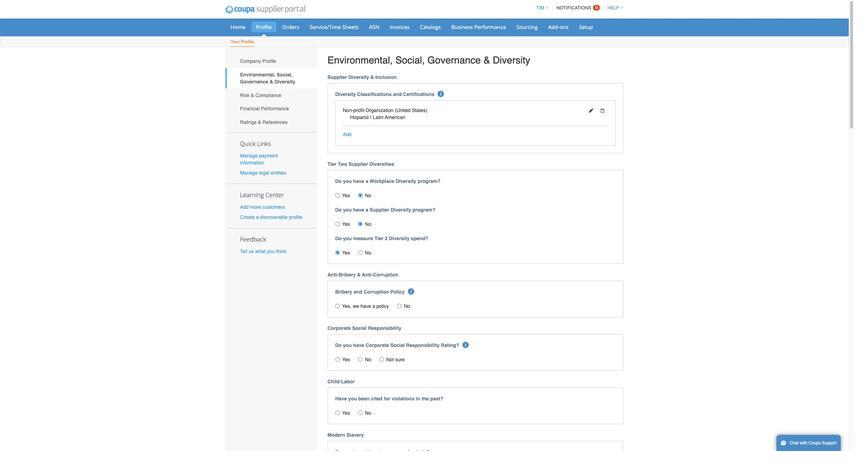Task type: locate. For each thing, give the bounding box(es) containing it.
sheets
[[342, 23, 359, 30]]

have for workplace
[[353, 179, 364, 184]]

no down the measure
[[365, 250, 371, 256]]

1 horizontal spatial tier
[[375, 236, 383, 241]]

compliance
[[255, 92, 281, 98]]

no for 2
[[365, 250, 371, 256]]

0 vertical spatial supplier
[[327, 74, 347, 80]]

1 horizontal spatial social,
[[395, 54, 425, 66]]

add
[[343, 132, 352, 137], [240, 204, 249, 210]]

& up risk & compliance link
[[270, 79, 273, 85]]

1 vertical spatial social
[[390, 343, 405, 348]]

0 vertical spatial performance
[[474, 23, 506, 30]]

1 manage from the top
[[240, 153, 258, 158]]

None radio
[[335, 193, 340, 198], [358, 193, 363, 198], [335, 222, 340, 226], [358, 251, 363, 255], [335, 304, 340, 309], [397, 304, 401, 309], [335, 357, 340, 362], [379, 357, 384, 362], [335, 193, 340, 198], [358, 193, 363, 198], [335, 222, 340, 226], [358, 251, 363, 255], [335, 304, 340, 309], [397, 304, 401, 309], [335, 357, 340, 362], [379, 357, 384, 362]]

help
[[607, 5, 619, 10]]

legal
[[259, 170, 269, 176]]

have down the "corporate social responsibility"
[[353, 343, 364, 348]]

social down we
[[352, 326, 367, 331]]

company profile link
[[225, 54, 317, 68]]

1 horizontal spatial social
[[390, 343, 405, 348]]

0 horizontal spatial social,
[[277, 72, 292, 78]]

performance up the references
[[261, 106, 289, 112]]

1 vertical spatial additional information image
[[462, 342, 469, 348]]

1 vertical spatial responsibility
[[406, 343, 439, 348]]

the
[[422, 396, 429, 402]]

1 vertical spatial social,
[[277, 72, 292, 78]]

2 manage from the top
[[240, 170, 258, 176]]

responsibility up 'do you have corporate social responsibility rating?'
[[368, 326, 401, 331]]

quick links
[[240, 139, 271, 148]]

do for do you have a workplace diversity program?
[[335, 179, 342, 184]]

4 do from the top
[[335, 343, 342, 348]]

1 vertical spatial profile
[[241, 39, 254, 44]]

1 vertical spatial program?
[[413, 207, 435, 213]]

profile for company profile
[[262, 58, 276, 64]]

think
[[276, 249, 286, 254]]

2 anti- from the left
[[362, 272, 373, 278]]

environmental, social, governance & diversity link
[[225, 68, 317, 88]]

have right we
[[360, 304, 371, 309]]

profile down coupa supplier portal image
[[256, 23, 272, 30]]

2 vertical spatial profile
[[262, 58, 276, 64]]

no down 'policy'
[[404, 304, 410, 309]]

a for do you have a workplace diversity program?
[[366, 179, 368, 184]]

social, down company profile link
[[277, 72, 292, 78]]

asn link
[[365, 22, 384, 32]]

anti-bribery & anti-corruption
[[327, 272, 398, 278]]

no down been
[[365, 411, 371, 416]]

environmental, down company profile
[[240, 72, 275, 78]]

ratings
[[240, 119, 257, 125]]

ons
[[560, 23, 569, 30]]

environmental,
[[327, 54, 393, 66], [240, 72, 275, 78]]

do you measure tier 2 diversity spend?
[[335, 236, 428, 241]]

social
[[352, 326, 367, 331], [390, 343, 405, 348]]

0 vertical spatial additional information image
[[408, 289, 414, 295]]

responsibility left rating? on the right of page
[[406, 343, 439, 348]]

financial performance link
[[225, 102, 317, 115]]

manage payment information
[[240, 153, 278, 165]]

1 vertical spatial manage
[[240, 170, 258, 176]]

0 vertical spatial program?
[[418, 179, 440, 184]]

governance up risk & compliance
[[240, 79, 268, 85]]

and up we
[[354, 289, 362, 295]]

3 do from the top
[[335, 236, 342, 241]]

setup link
[[574, 22, 598, 32]]

1 horizontal spatial anti-
[[362, 272, 373, 278]]

add down hispanic
[[343, 132, 352, 137]]

anti-
[[327, 272, 339, 278], [362, 272, 373, 278]]

environmental, social, governance & diversity down catalogs link
[[327, 54, 530, 66]]

and
[[393, 91, 402, 97], [354, 289, 362, 295]]

chat
[[790, 441, 799, 446]]

additional information image right rating? on the right of page
[[462, 342, 469, 348]]

5 yes from the top
[[342, 411, 350, 416]]

additional information image right 'policy'
[[408, 289, 414, 295]]

0 vertical spatial bribery
[[339, 272, 356, 278]]

manage payment information link
[[240, 153, 278, 165]]

1 horizontal spatial environmental,
[[327, 54, 393, 66]]

no down workplace
[[365, 193, 371, 198]]

home
[[231, 23, 245, 30]]

add up the create
[[240, 204, 249, 210]]

corporate
[[327, 326, 351, 331], [366, 343, 389, 348]]

no for supplier
[[365, 222, 371, 227]]

social up not sure
[[390, 343, 405, 348]]

0 horizontal spatial anti-
[[327, 272, 339, 278]]

corporate down yes,
[[327, 326, 351, 331]]

& inside environmental, social, governance & diversity
[[270, 79, 273, 85]]

0 horizontal spatial environmental, social, governance & diversity
[[240, 72, 295, 85]]

yes
[[342, 193, 350, 198], [342, 222, 350, 227], [342, 250, 350, 256], [342, 357, 350, 363], [342, 411, 350, 416]]

have for social
[[353, 343, 364, 348]]

0 horizontal spatial additional information image
[[408, 289, 414, 295]]

3 yes from the top
[[342, 250, 350, 256]]

1 vertical spatial environmental,
[[240, 72, 275, 78]]

governance down business
[[427, 54, 481, 66]]

0 vertical spatial corporate
[[327, 326, 351, 331]]

manage for manage payment information
[[240, 153, 258, 158]]

0 vertical spatial governance
[[427, 54, 481, 66]]

learning
[[240, 191, 264, 199]]

1 horizontal spatial responsibility
[[406, 343, 439, 348]]

add for add more customers
[[240, 204, 249, 210]]

environmental, up supplier diversity & inclusion
[[327, 54, 393, 66]]

0 horizontal spatial performance
[[261, 106, 289, 112]]

feedback
[[240, 235, 266, 244]]

you for do you have corporate social responsibility rating?
[[343, 343, 352, 348]]

1 horizontal spatial supplier
[[348, 161, 368, 167]]

1 horizontal spatial additional information image
[[462, 342, 469, 348]]

0 vertical spatial add
[[343, 132, 352, 137]]

1 horizontal spatial performance
[[474, 23, 506, 30]]

performance
[[474, 23, 506, 30], [261, 106, 289, 112]]

you inside button
[[267, 249, 275, 254]]

1 horizontal spatial add
[[343, 132, 352, 137]]

with
[[800, 441, 807, 446]]

& down business performance on the top
[[483, 54, 490, 66]]

supplier
[[327, 74, 347, 80], [348, 161, 368, 167], [370, 207, 389, 213]]

manage up information
[[240, 153, 258, 158]]

& right risk
[[251, 92, 254, 98]]

profile link
[[251, 22, 276, 32]]

no for for
[[365, 411, 371, 416]]

create
[[240, 215, 255, 220]]

spend?
[[411, 236, 428, 241]]

additional information image
[[408, 289, 414, 295], [462, 342, 469, 348]]

corruption
[[373, 272, 398, 278], [364, 289, 389, 295]]

governance
[[427, 54, 481, 66], [240, 79, 268, 85]]

ratings & references link
[[225, 115, 317, 129]]

do you have a supplier diversity program?
[[335, 207, 435, 213]]

profile right your at the left of page
[[241, 39, 254, 44]]

have
[[335, 396, 347, 402]]

service/time
[[310, 23, 341, 30]]

have
[[353, 179, 364, 184], [353, 207, 364, 213], [360, 304, 371, 309], [353, 343, 364, 348]]

0 vertical spatial manage
[[240, 153, 258, 158]]

manage inside manage payment information
[[240, 153, 258, 158]]

your profile
[[231, 39, 254, 44]]

0 horizontal spatial tier
[[327, 161, 336, 167]]

manage legal entities
[[240, 170, 286, 176]]

1 yes from the top
[[342, 193, 350, 198]]

1 horizontal spatial environmental, social, governance & diversity
[[327, 54, 530, 66]]

have down "tier two supplier diversities"
[[353, 179, 364, 184]]

tier left 2
[[375, 236, 383, 241]]

bribery up yes,
[[335, 289, 352, 295]]

1 horizontal spatial corporate
[[366, 343, 389, 348]]

1 vertical spatial corruption
[[364, 289, 389, 295]]

invoices link
[[385, 22, 414, 32]]

a for yes, we have a policy
[[372, 304, 375, 309]]

profile up environmental, social, governance & diversity link
[[262, 58, 276, 64]]

corruption up policy
[[364, 289, 389, 295]]

and up "("
[[393, 91, 402, 97]]

0 horizontal spatial responsibility
[[368, 326, 401, 331]]

0 horizontal spatial supplier
[[327, 74, 347, 80]]

responsibility
[[368, 326, 401, 331], [406, 343, 439, 348]]

1 vertical spatial add
[[240, 204, 249, 210]]

1 vertical spatial governance
[[240, 79, 268, 85]]

navigation
[[533, 1, 623, 15]]

no up the measure
[[365, 222, 371, 227]]

0 horizontal spatial social
[[352, 326, 367, 331]]

1 do from the top
[[335, 179, 342, 184]]

no
[[365, 193, 371, 198], [365, 222, 371, 227], [365, 250, 371, 256], [404, 304, 410, 309], [365, 357, 371, 363], [365, 411, 371, 416]]

social,
[[395, 54, 425, 66], [277, 72, 292, 78]]

corporate up not
[[366, 343, 389, 348]]

modern
[[327, 433, 345, 438]]

1 vertical spatial and
[[354, 289, 362, 295]]

social, up inclusion
[[395, 54, 425, 66]]

united
[[396, 108, 411, 113]]

what
[[255, 249, 266, 254]]

create a discoverable profile
[[240, 215, 302, 220]]

learning center
[[240, 191, 284, 199]]

manage down information
[[240, 170, 258, 176]]

manage legal entities link
[[240, 170, 286, 176]]

1 horizontal spatial and
[[393, 91, 402, 97]]

environmental, social, governance & diversity up 'compliance'
[[240, 72, 295, 85]]

add for add
[[343, 132, 352, 137]]

support
[[822, 441, 837, 446]]

bribery up the 'bribery and corruption policy'
[[339, 272, 356, 278]]

your
[[231, 39, 240, 44]]

1 vertical spatial bribery
[[335, 289, 352, 295]]

1 vertical spatial performance
[[261, 106, 289, 112]]

navigation containing notifications 0
[[533, 1, 623, 15]]

tier
[[327, 161, 336, 167], [375, 236, 383, 241]]

2 vertical spatial supplier
[[370, 207, 389, 213]]

a left policy
[[372, 304, 375, 309]]

2 yes from the top
[[342, 222, 350, 227]]

company profile
[[240, 58, 276, 64]]

diversity inside environmental, social, governance & diversity
[[274, 79, 295, 85]]

have up the measure
[[353, 207, 364, 213]]

bribery
[[339, 272, 356, 278], [335, 289, 352, 295]]

you for do you measure tier 2 diversity spend?
[[343, 236, 352, 241]]

None radio
[[358, 222, 363, 226], [335, 251, 340, 255], [358, 357, 363, 362], [335, 411, 340, 415], [358, 411, 363, 415], [358, 222, 363, 226], [335, 251, 340, 255], [358, 357, 363, 362], [335, 411, 340, 415], [358, 411, 363, 415]]

0 vertical spatial responsibility
[[368, 326, 401, 331]]

0 horizontal spatial environmental,
[[240, 72, 275, 78]]

1 horizontal spatial governance
[[427, 54, 481, 66]]

center
[[265, 191, 284, 199]]

add-ons
[[548, 23, 569, 30]]

0 horizontal spatial add
[[240, 204, 249, 210]]

tier left 'two'
[[327, 161, 336, 167]]

company
[[240, 58, 261, 64]]

a up the measure
[[366, 207, 368, 213]]

inclusion
[[375, 74, 397, 80]]

program? for do you have a supplier diversity program?
[[413, 207, 435, 213]]

0 horizontal spatial governance
[[240, 79, 268, 85]]

service/time sheets link
[[305, 22, 363, 32]]

certifications
[[403, 91, 434, 97]]

chat with coupa support button
[[776, 435, 841, 451]]

bribery and corruption policy
[[335, 289, 405, 295]]

0 vertical spatial social,
[[395, 54, 425, 66]]

0 vertical spatial and
[[393, 91, 402, 97]]

non-
[[343, 108, 353, 113]]

cited
[[371, 396, 382, 402]]

information
[[240, 160, 264, 165]]

2 do from the top
[[335, 207, 342, 213]]

policy
[[376, 304, 389, 309]]

0 vertical spatial profile
[[256, 23, 272, 30]]

a left workplace
[[366, 179, 368, 184]]

social, inside environmental, social, governance & diversity
[[277, 72, 292, 78]]

performance right business
[[474, 23, 506, 30]]

customers
[[263, 204, 285, 210]]

american
[[385, 115, 405, 120]]

corruption up 'policy'
[[373, 272, 398, 278]]



Task type: vqa. For each thing, say whether or not it's contained in the screenshot.
add diversity classification
no



Task type: describe. For each thing, give the bounding box(es) containing it.
0 vertical spatial environmental, social, governance & diversity
[[327, 54, 530, 66]]

tell us what you think
[[240, 249, 286, 254]]

slavery
[[346, 433, 364, 438]]

create a discoverable profile link
[[240, 215, 302, 220]]

& right the ratings
[[258, 119, 261, 125]]

do you have corporate social responsibility rating?
[[335, 343, 459, 348]]

organization
[[366, 108, 393, 113]]

yes for do you measure tier 2 diversity spend?
[[342, 250, 350, 256]]

diversity classifications and certifications
[[335, 91, 434, 97]]

do for do you have a supplier diversity program?
[[335, 207, 342, 213]]

setup
[[579, 23, 593, 30]]

sourcing
[[516, 23, 538, 30]]

been
[[358, 396, 370, 402]]

tier two supplier diversities
[[327, 161, 394, 167]]

1 vertical spatial tier
[[375, 236, 383, 241]]

1 vertical spatial environmental, social, governance & diversity
[[240, 72, 295, 85]]

0 vertical spatial environmental,
[[327, 54, 393, 66]]

remove image
[[600, 108, 605, 113]]

performance for business performance
[[474, 23, 506, 30]]

do for do you have corporate social responsibility rating?
[[335, 343, 342, 348]]

(
[[395, 108, 396, 113]]

you for do you have a workplace diversity program?
[[343, 179, 352, 184]]

additional information image for do you have corporate social responsibility rating?
[[462, 342, 469, 348]]

ratings & references
[[240, 119, 288, 125]]

violations
[[392, 396, 414, 402]]

yes for have you been cited for violations in the past?
[[342, 411, 350, 416]]

tim link
[[533, 5, 548, 10]]

risk & compliance
[[240, 92, 281, 98]]

& up the 'bribery and corruption policy'
[[357, 272, 361, 278]]

|
[[370, 115, 372, 120]]

rating?
[[441, 343, 459, 348]]

yes for do you have a workplace diversity program?
[[342, 193, 350, 198]]

performance for financial performance
[[261, 106, 289, 112]]

us
[[249, 249, 254, 254]]

0 vertical spatial corruption
[[373, 272, 398, 278]]

add more customers link
[[240, 204, 285, 210]]

add-
[[548, 23, 560, 30]]

latin
[[373, 115, 384, 120]]

program? for do you have a workplace diversity program?
[[418, 179, 440, 184]]

a for do you have a supplier diversity program?
[[366, 207, 368, 213]]

0 horizontal spatial and
[[354, 289, 362, 295]]

governance inside environmental, social, governance & diversity
[[240, 79, 268, 85]]

0
[[595, 5, 598, 10]]

profile for your profile
[[241, 39, 254, 44]]

not sure
[[386, 357, 405, 363]]

supplier diversity & inclusion
[[327, 74, 397, 80]]

measure
[[353, 236, 373, 241]]

profit
[[353, 108, 364, 113]]

manage for manage legal entities
[[240, 170, 258, 176]]

service/time sheets
[[310, 23, 359, 30]]

more
[[250, 204, 261, 210]]

you for do you have a supplier diversity program?
[[343, 207, 352, 213]]

have for policy
[[360, 304, 371, 309]]

home link
[[226, 22, 250, 32]]

corporate social responsibility
[[327, 326, 401, 331]]

notifications
[[557, 5, 591, 10]]

payment
[[259, 153, 278, 158]]

financial
[[240, 106, 260, 112]]

2 horizontal spatial supplier
[[370, 207, 389, 213]]

a right the create
[[256, 215, 259, 220]]

tim
[[536, 5, 544, 10]]

policy
[[390, 289, 405, 295]]

no for workplace
[[365, 193, 371, 198]]

business performance link
[[447, 22, 511, 32]]

have you been cited for violations in the past?
[[335, 396, 443, 402]]

do you have a workplace diversity program?
[[335, 179, 440, 184]]

0 vertical spatial social
[[352, 326, 367, 331]]

tell
[[240, 249, 247, 254]]

yes,
[[342, 304, 351, 309]]

business
[[451, 23, 473, 30]]

past?
[[430, 396, 443, 402]]

links
[[257, 139, 271, 148]]

additional information image for bribery and corruption policy
[[408, 289, 414, 295]]

chat with coupa support
[[790, 441, 837, 446]]

2
[[385, 236, 388, 241]]

references
[[263, 119, 288, 125]]

1 vertical spatial supplier
[[348, 161, 368, 167]]

child
[[327, 379, 340, 385]]

not
[[386, 357, 394, 363]]

edit image
[[589, 108, 593, 113]]

environmental, inside environmental, social, governance & diversity
[[240, 72, 275, 78]]

asn
[[369, 23, 379, 30]]

non-profit organization ( united states ) hispanic | latin american
[[343, 108, 427, 120]]

yes, we have a policy
[[342, 304, 389, 309]]

states
[[412, 108, 426, 113]]

for
[[384, 396, 390, 402]]

labor
[[341, 379, 355, 385]]

discoverable
[[260, 215, 288, 220]]

catalogs
[[420, 23, 441, 30]]

1 anti- from the left
[[327, 272, 339, 278]]

have for supplier
[[353, 207, 364, 213]]

yes for do you have a supplier diversity program?
[[342, 222, 350, 227]]

1 vertical spatial corporate
[[366, 343, 389, 348]]

do for do you measure tier 2 diversity spend?
[[335, 236, 342, 241]]

no left not
[[365, 357, 371, 363]]

sourcing link
[[512, 22, 542, 32]]

invoices
[[390, 23, 409, 30]]

additional information image
[[438, 91, 444, 97]]

add more customers
[[240, 204, 285, 210]]

risk & compliance link
[[225, 88, 317, 102]]

0 vertical spatial tier
[[327, 161, 336, 167]]

you for have you been cited for violations in the past?
[[348, 396, 357, 402]]

& left inclusion
[[370, 74, 374, 80]]

tell us what you think button
[[240, 248, 286, 255]]

catalogs link
[[415, 22, 445, 32]]

orders
[[282, 23, 299, 30]]

sure
[[395, 357, 405, 363]]

in
[[416, 396, 420, 402]]

add button
[[343, 131, 352, 138]]

entities
[[271, 170, 286, 176]]

we
[[353, 304, 359, 309]]

coupa supplier portal image
[[220, 1, 310, 19]]

financial performance
[[240, 106, 289, 112]]

0 horizontal spatial corporate
[[327, 326, 351, 331]]

your profile link
[[230, 38, 254, 47]]

diversities
[[369, 161, 394, 167]]

hispanic
[[350, 115, 369, 120]]

4 yes from the top
[[342, 357, 350, 363]]

add-ons link
[[544, 22, 573, 32]]

classifications
[[357, 91, 392, 97]]



